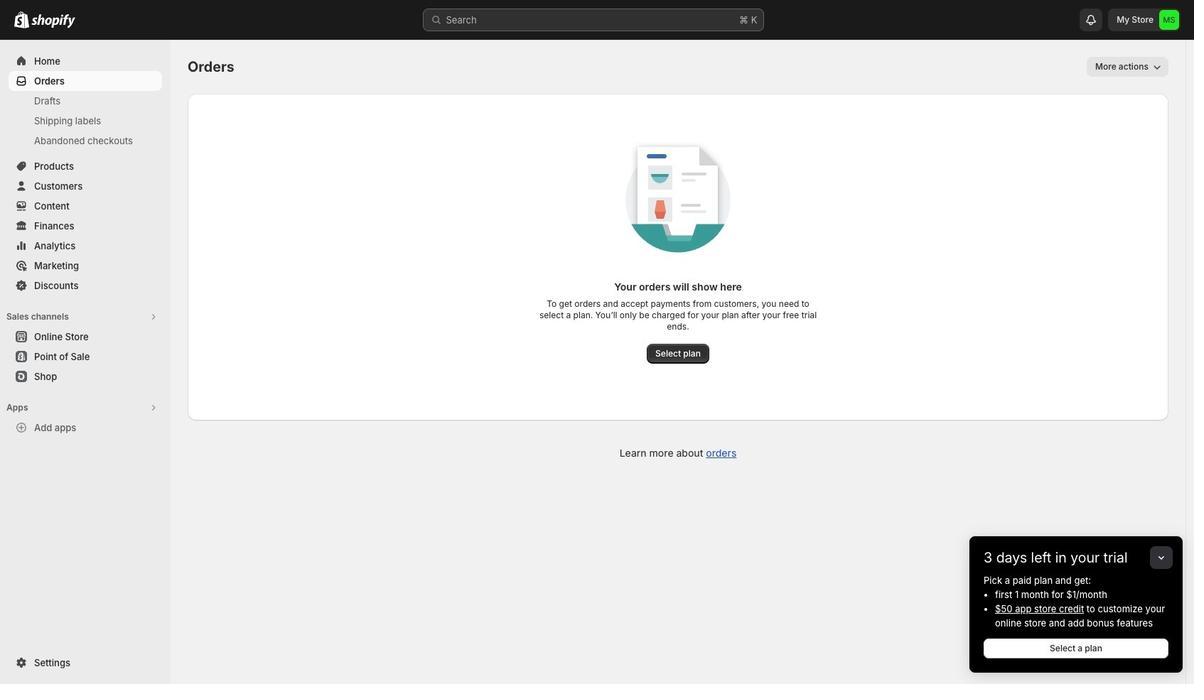 Task type: locate. For each thing, give the bounding box(es) containing it.
my store image
[[1159, 10, 1179, 30]]

shopify image
[[14, 11, 29, 28]]



Task type: describe. For each thing, give the bounding box(es) containing it.
shopify image
[[31, 14, 75, 28]]



Task type: vqa. For each thing, say whether or not it's contained in the screenshot.
My Store Icon
yes



